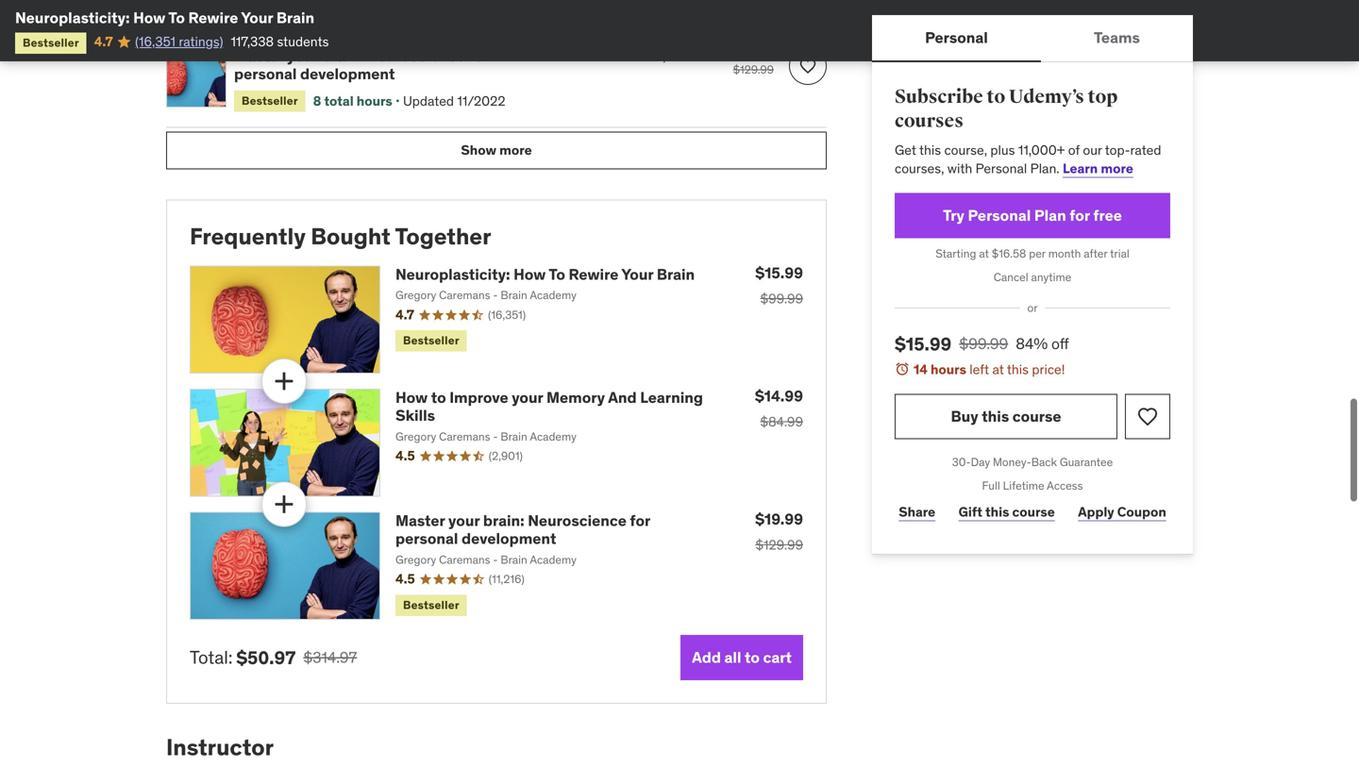 Task type: vqa. For each thing, say whether or not it's contained in the screenshot.
Buy
yes



Task type: describe. For each thing, give the bounding box(es) containing it.
cancel
[[994, 270, 1028, 284]]

more for show more
[[499, 142, 532, 159]]

buy
[[951, 407, 978, 426]]

(16,351 ratings)
[[135, 33, 223, 50]]

plan
[[1034, 206, 1066, 225]]

udemy's
[[1009, 85, 1084, 109]]

gregory inside master your brain: neuroscience for personal development gregory caremans - brain academy
[[395, 552, 436, 567]]

to for neuroplasticity: how to rewire your brain
[[168, 8, 185, 27]]

this for gift
[[985, 504, 1009, 521]]

subscribe to udemy's top courses
[[895, 85, 1118, 133]]

this for buy
[[982, 407, 1009, 426]]

neuroplasticity: how to rewire your brain gregory caremans - brain academy
[[395, 265, 695, 303]]

4.7 for (16,351)
[[395, 306, 414, 323]]

(16,351
[[135, 33, 175, 50]]

personal inside 'button'
[[925, 28, 988, 47]]

gift
[[959, 504, 982, 521]]

0 vertical spatial $129.99
[[733, 62, 774, 77]]

total:
[[190, 646, 233, 669]]

and
[[608, 388, 637, 407]]

buy this course
[[951, 407, 1061, 426]]

neuroplasticity: how to rewire your brain
[[15, 8, 314, 27]]

$99.99 for $15.99 $99.99
[[760, 290, 803, 307]]

0 vertical spatial 4.5
[[552, 46, 572, 63]]

full
[[982, 478, 1000, 493]]

to for subscribe
[[987, 85, 1005, 109]]

frequently
[[190, 222, 306, 251]]

8
[[313, 93, 321, 110]]

learn
[[1063, 160, 1098, 177]]

updated 11/2022
[[403, 93, 505, 110]]

try
[[943, 206, 965, 225]]

1 vertical spatial hours
[[931, 361, 966, 378]]

get
[[895, 141, 916, 158]]

coupon
[[1117, 504, 1166, 521]]

personal inside get this course, plus 11,000+ of our top-rated courses, with personal plan.
[[976, 160, 1027, 177]]

anytime
[[1031, 270, 1071, 284]]

1 vertical spatial master your brain: neuroscience for personal development link
[[395, 511, 650, 548]]

month
[[1048, 246, 1081, 261]]

cart
[[763, 648, 792, 667]]

gift this course link
[[955, 494, 1059, 531]]

back
[[1031, 455, 1057, 470]]

(16,351)
[[488, 308, 526, 322]]

brain inside how to improve your memory and learning skills gregory caremans - brain academy
[[501, 429, 527, 444]]

top
[[1088, 85, 1118, 109]]

try personal plan for free
[[943, 206, 1122, 225]]

top-
[[1105, 141, 1130, 158]]

show more button
[[166, 132, 827, 170]]

add all to cart button
[[681, 635, 803, 680]]

$14.99
[[755, 386, 803, 406]]

together
[[395, 222, 491, 251]]

$99.99 for $15.99 $99.99 84% off
[[959, 334, 1008, 353]]

learning
[[640, 388, 703, 407]]

11,000+
[[1018, 141, 1065, 158]]

personal button
[[872, 15, 1041, 60]]

brain: for master your brain: neuroscience for personal development gregory caremans - brain academy
[[483, 511, 524, 530]]

plan.
[[1030, 160, 1060, 177]]

share
[[899, 504, 935, 521]]

$15.99 $99.99
[[755, 263, 803, 307]]

neuroscience for master your brain: neuroscience for personal development gregory caremans - brain academy
[[528, 511, 627, 530]]

rated
[[1130, 141, 1161, 158]]

try personal plan for free link
[[895, 193, 1170, 238]]

0 vertical spatial $19.99
[[732, 45, 774, 62]]

1 vertical spatial for
[[1070, 206, 1090, 225]]

how for neuroplasticity: how to rewire your brain gregory caremans - brain academy
[[514, 265, 546, 284]]

$16.58
[[992, 246, 1026, 261]]

$14.99 $84.99
[[755, 386, 803, 430]]

$15.99 for $15.99 $99.99 84% off
[[895, 333, 952, 355]]

per
[[1029, 246, 1046, 261]]

course,
[[944, 141, 987, 158]]

improve
[[449, 388, 508, 407]]

updated
[[403, 93, 454, 110]]

2 vertical spatial personal
[[968, 206, 1031, 225]]

4.5 for master your brain: neuroscience for personal development
[[395, 571, 415, 588]]

your for master your brain: neuroscience for personal development gregory caremans - brain academy
[[448, 511, 480, 530]]

memory
[[547, 388, 605, 407]]

brain: for master your brain: neuroscience for personal development
[[322, 46, 363, 65]]

neuroscience for master your brain: neuroscience for personal development
[[366, 46, 465, 65]]

share button
[[895, 494, 940, 531]]

caremans inside master your brain: neuroscience for personal development gregory caremans - brain academy
[[439, 552, 490, 567]]

$50.97
[[236, 646, 296, 669]]

add all to cart
[[692, 648, 792, 667]]

to for neuroplasticity: how to rewire your brain gregory caremans - brain academy
[[549, 265, 565, 284]]

apply coupon button
[[1074, 494, 1170, 531]]

access
[[1047, 478, 1083, 493]]

course for gift this course
[[1012, 504, 1055, 521]]

get this course, plus 11,000+ of our top-rated courses, with personal plan.
[[895, 141, 1161, 177]]

instructor
[[166, 733, 274, 762]]

brain inside master your brain: neuroscience for personal development gregory caremans - brain academy
[[501, 552, 527, 567]]

apply
[[1078, 504, 1114, 521]]

for for master your brain: neuroscience for personal development
[[469, 46, 489, 65]]

left
[[970, 361, 989, 378]]

starting at $16.58 per month after trial cancel anytime
[[936, 246, 1130, 284]]

this for get
[[919, 141, 941, 158]]

bought
[[311, 222, 391, 251]]

11216 reviews element
[[489, 572, 525, 587]]

academy inside master your brain: neuroscience for personal development gregory caremans - brain academy
[[530, 552, 577, 567]]

day
[[971, 455, 990, 470]]

total: $50.97 $314.97
[[190, 646, 357, 669]]

neuroplasticity: for neuroplasticity: how to rewire your brain gregory caremans - brain academy
[[395, 265, 510, 284]]

subscribe
[[895, 85, 983, 109]]

trial
[[1110, 246, 1130, 261]]

1 vertical spatial $129.99
[[755, 536, 803, 553]]

how to improve your memory and learning skills link
[[395, 388, 703, 425]]

neuroplasticity: how to rewire your brain link
[[395, 265, 695, 284]]

14 hours left at this price!
[[914, 361, 1065, 378]]

alarm image
[[895, 361, 910, 376]]

plus
[[990, 141, 1015, 158]]

show
[[461, 142, 496, 159]]

master your brain: neuroscience for personal development gregory caremans - brain academy
[[395, 511, 650, 567]]

at inside starting at $16.58 per month after trial cancel anytime
[[979, 246, 989, 261]]

total
[[324, 93, 354, 110]]

ratings)
[[179, 33, 223, 50]]

buy this course button
[[895, 394, 1117, 439]]

skills
[[395, 406, 435, 425]]

master for master your brain: neuroscience for personal development gregory caremans - brain academy
[[395, 511, 445, 530]]

1 vertical spatial at
[[992, 361, 1004, 378]]



Task type: locate. For each thing, give the bounding box(es) containing it.
1 horizontal spatial your
[[448, 511, 480, 530]]

(2,901)
[[489, 449, 523, 464]]

2 - from the top
[[493, 429, 498, 444]]

how up (16,351) at the top of the page
[[514, 265, 546, 284]]

this inside get this course, plus 11,000+ of our top-rated courses, with personal plan.
[[919, 141, 941, 158]]

brain: up total
[[322, 46, 363, 65]]

0 vertical spatial gregory
[[395, 288, 436, 303]]

personal inside master your brain: neuroscience for personal development
[[234, 64, 297, 84]]

0 horizontal spatial master
[[234, 46, 284, 65]]

your inside master your brain: neuroscience for personal development
[[287, 46, 318, 65]]

0 horizontal spatial 4.7
[[94, 33, 113, 50]]

your inside master your brain: neuroscience for personal development gregory caremans - brain academy
[[448, 511, 480, 530]]

master your brain: neuroscience for personal development
[[234, 46, 489, 84]]

1 vertical spatial master
[[395, 511, 445, 530]]

0 horizontal spatial personal
[[234, 64, 297, 84]]

1 vertical spatial to
[[549, 265, 565, 284]]

1 horizontal spatial rewire
[[569, 265, 619, 284]]

0 vertical spatial more
[[499, 142, 532, 159]]

to inside how to improve your memory and learning skills gregory caremans - brain academy
[[431, 388, 446, 407]]

brain
[[276, 8, 314, 27], [657, 265, 695, 284], [501, 288, 527, 303], [501, 429, 527, 444], [501, 552, 527, 567]]

1 vertical spatial 4.5
[[395, 447, 415, 464]]

1 vertical spatial development
[[462, 529, 556, 548]]

0 vertical spatial personal
[[234, 64, 297, 84]]

2 gregory from the top
[[395, 429, 436, 444]]

how left improve
[[395, 388, 428, 407]]

hours right total
[[357, 93, 392, 110]]

1 - from the top
[[493, 288, 498, 303]]

1 vertical spatial gregory
[[395, 429, 436, 444]]

gregory inside how to improve your memory and learning skills gregory caremans - brain academy
[[395, 429, 436, 444]]

after
[[1084, 246, 1107, 261]]

courses,
[[895, 160, 944, 177]]

to inside subscribe to udemy's top courses
[[987, 85, 1005, 109]]

30-day money-back guarantee full lifetime access
[[952, 455, 1113, 493]]

your
[[241, 8, 273, 27], [621, 265, 653, 284]]

of
[[1068, 141, 1080, 158]]

master inside master your brain: neuroscience for personal development gregory caremans - brain academy
[[395, 511, 445, 530]]

all
[[724, 648, 741, 667]]

0 horizontal spatial your
[[241, 8, 273, 27]]

your for neuroplasticity: how to rewire your brain gregory caremans - brain academy
[[621, 265, 653, 284]]

2 vertical spatial to
[[745, 648, 760, 667]]

1 horizontal spatial brain:
[[483, 511, 524, 530]]

how inside neuroplasticity: how to rewire your brain gregory caremans - brain academy
[[514, 265, 546, 284]]

1 horizontal spatial for
[[630, 511, 650, 530]]

0 horizontal spatial neuroplasticity:
[[15, 8, 130, 27]]

- inside neuroplasticity: how to rewire your brain gregory caremans - brain academy
[[493, 288, 498, 303]]

learn more
[[1063, 160, 1133, 177]]

your inside neuroplasticity: how to rewire your brain gregory caremans - brain academy
[[621, 265, 653, 284]]

caremans up (11,216)
[[439, 552, 490, 567]]

0 vertical spatial $99.99
[[760, 290, 803, 307]]

more right show
[[499, 142, 532, 159]]

0 vertical spatial caremans
[[439, 288, 490, 303]]

this up courses,
[[919, 141, 941, 158]]

more down top-
[[1101, 160, 1133, 177]]

students
[[277, 33, 329, 50]]

$314.97
[[303, 648, 357, 667]]

academy inside neuroplasticity: how to rewire your brain gregory caremans - brain academy
[[530, 288, 577, 303]]

1 horizontal spatial $15.99
[[895, 333, 952, 355]]

0 horizontal spatial neuroscience
[[366, 46, 465, 65]]

gregory inside neuroplasticity: how to rewire your brain gregory caremans - brain academy
[[395, 288, 436, 303]]

hours right '14'
[[931, 361, 966, 378]]

- inside how to improve your memory and learning skills gregory caremans - brain academy
[[493, 429, 498, 444]]

add
[[692, 648, 721, 667]]

0 vertical spatial neuroplasticity:
[[15, 8, 130, 27]]

0 vertical spatial development
[[300, 64, 395, 84]]

free
[[1093, 206, 1122, 225]]

price!
[[1032, 361, 1065, 378]]

personal up subscribe on the top of the page
[[925, 28, 988, 47]]

2 horizontal spatial for
[[1070, 206, 1090, 225]]

for inside master your brain: neuroscience for personal development gregory caremans - brain academy
[[630, 511, 650, 530]]

1 horizontal spatial $99.99
[[959, 334, 1008, 353]]

1 gregory from the top
[[395, 288, 436, 303]]

0 vertical spatial master your brain: neuroscience for personal development link
[[234, 46, 530, 84]]

- up the (2,901)
[[493, 429, 498, 444]]

1 vertical spatial your
[[512, 388, 543, 407]]

4.7 down together
[[395, 306, 414, 323]]

1 vertical spatial $19.99
[[755, 510, 803, 529]]

at right left
[[992, 361, 1004, 378]]

1 vertical spatial -
[[493, 429, 498, 444]]

money-
[[993, 455, 1031, 470]]

brain: inside master your brain: neuroscience for personal development
[[322, 46, 363, 65]]

2 vertical spatial caremans
[[439, 552, 490, 567]]

1 horizontal spatial more
[[1101, 160, 1133, 177]]

1 vertical spatial 4.7
[[395, 306, 414, 323]]

0 vertical spatial to
[[987, 85, 1005, 109]]

neuroplasticity: for neuroplasticity: how to rewire your brain
[[15, 8, 130, 27]]

0 horizontal spatial brain:
[[322, 46, 363, 65]]

2 horizontal spatial how
[[514, 265, 546, 284]]

0 horizontal spatial more
[[499, 142, 532, 159]]

$99.99 inside $15.99 $99.99
[[760, 290, 803, 307]]

rewire
[[188, 8, 238, 27], [569, 265, 619, 284]]

16351 reviews element
[[488, 307, 526, 323]]

more
[[499, 142, 532, 159], [1101, 160, 1133, 177]]

more inside show more button
[[499, 142, 532, 159]]

to inside neuroplasticity: how to rewire your brain gregory caremans - brain academy
[[549, 265, 565, 284]]

1 vertical spatial academy
[[530, 429, 577, 444]]

with
[[947, 160, 972, 177]]

2 course from the top
[[1012, 504, 1055, 521]]

0 vertical spatial neuroscience
[[366, 46, 465, 65]]

1 horizontal spatial at
[[992, 361, 1004, 378]]

tab list
[[872, 15, 1193, 62]]

2 vertical spatial academy
[[530, 552, 577, 567]]

1 horizontal spatial development
[[462, 529, 556, 548]]

0 vertical spatial hours
[[357, 93, 392, 110]]

1 vertical spatial neuroscience
[[528, 511, 627, 530]]

neuroplasticity:
[[15, 8, 130, 27], [395, 265, 510, 284]]

personal for master your brain: neuroscience for personal development
[[234, 64, 297, 84]]

0 vertical spatial academy
[[530, 288, 577, 303]]

to
[[987, 85, 1005, 109], [431, 388, 446, 407], [745, 648, 760, 667]]

for inside master your brain: neuroscience for personal development
[[469, 46, 489, 65]]

4.7 for (16,351 ratings)
[[94, 33, 113, 50]]

courses
[[895, 110, 964, 133]]

- up (16,351) at the top of the page
[[493, 288, 498, 303]]

0 horizontal spatial development
[[300, 64, 395, 84]]

0 vertical spatial brain:
[[322, 46, 363, 65]]

starting
[[936, 246, 976, 261]]

master your brain: neuroscience for personal development link up 8 total hours
[[234, 46, 530, 84]]

lifetime
[[1003, 478, 1044, 493]]

course up back on the right bottom of page
[[1013, 407, 1061, 426]]

2 horizontal spatial to
[[987, 85, 1005, 109]]

4.5
[[552, 46, 572, 63], [395, 447, 415, 464], [395, 571, 415, 588]]

for for master your brain: neuroscience for personal development gregory caremans - brain academy
[[630, 511, 650, 530]]

to left improve
[[431, 388, 446, 407]]

wishlist image
[[798, 56, 817, 75]]

(11,216)
[[489, 572, 525, 587]]

wishlist image
[[1136, 405, 1159, 428]]

0 horizontal spatial hours
[[357, 93, 392, 110]]

how to improve your memory and learning skills gregory caremans - brain academy
[[395, 388, 703, 444]]

1 horizontal spatial personal
[[395, 529, 458, 548]]

3 - from the top
[[493, 552, 498, 567]]

master
[[234, 46, 284, 65], [395, 511, 445, 530]]

2 vertical spatial how
[[395, 388, 428, 407]]

development inside master your brain: neuroscience for personal development
[[300, 64, 395, 84]]

development up 8 total hours
[[300, 64, 395, 84]]

how for neuroplasticity: how to rewire your brain
[[133, 8, 165, 27]]

3 gregory from the top
[[395, 552, 436, 567]]

$84.99
[[760, 413, 803, 430]]

at left $16.58
[[979, 246, 989, 261]]

0 horizontal spatial for
[[469, 46, 489, 65]]

guarantee
[[1060, 455, 1113, 470]]

1 horizontal spatial your
[[621, 265, 653, 284]]

academy inside how to improve your memory and learning skills gregory caremans - brain academy
[[530, 429, 577, 444]]

learn more link
[[1063, 160, 1133, 177]]

development for master your brain: neuroscience for personal development gregory caremans - brain academy
[[462, 529, 556, 548]]

1 vertical spatial to
[[431, 388, 446, 407]]

1 vertical spatial more
[[1101, 160, 1133, 177]]

1 academy from the top
[[530, 288, 577, 303]]

hours
[[357, 93, 392, 110], [931, 361, 966, 378]]

0 vertical spatial $19.99 $129.99
[[732, 45, 774, 77]]

30-
[[952, 455, 971, 470]]

more for learn more
[[1101, 160, 1133, 177]]

1 horizontal spatial hours
[[931, 361, 966, 378]]

to
[[168, 8, 185, 27], [549, 265, 565, 284]]

how up (16,351
[[133, 8, 165, 27]]

0 horizontal spatial your
[[287, 46, 318, 65]]

-
[[493, 288, 498, 303], [493, 429, 498, 444], [493, 552, 498, 567]]

2 vertical spatial 4.5
[[395, 571, 415, 588]]

your for neuroplasticity: how to rewire your brain
[[241, 8, 273, 27]]

off
[[1051, 334, 1069, 353]]

1 course from the top
[[1013, 407, 1061, 426]]

master your brain: neuroscience for personal development link
[[234, 46, 530, 84], [395, 511, 650, 548]]

1 vertical spatial $99.99
[[959, 334, 1008, 353]]

4.7 left (16,351
[[94, 33, 113, 50]]

neuroscience inside master your brain: neuroscience for personal development
[[366, 46, 465, 65]]

gift this course
[[959, 504, 1055, 521]]

caremans up (16,351) at the top of the page
[[439, 288, 490, 303]]

xsmall image
[[629, 47, 644, 62]]

0 horizontal spatial how
[[133, 8, 165, 27]]

79,671
[[648, 47, 686, 64]]

1 vertical spatial rewire
[[569, 265, 619, 284]]

0 vertical spatial 4.7
[[94, 33, 113, 50]]

caremans
[[439, 288, 490, 303], [439, 429, 490, 444], [439, 552, 490, 567]]

1 vertical spatial $15.99
[[895, 333, 952, 355]]

caremans down improve
[[439, 429, 490, 444]]

$99.99 inside the $15.99 $99.99 84% off
[[959, 334, 1008, 353]]

teams
[[1094, 28, 1140, 47]]

our
[[1083, 141, 1102, 158]]

1 caremans from the top
[[439, 288, 490, 303]]

brain: inside master your brain: neuroscience for personal development gregory caremans - brain academy
[[483, 511, 524, 530]]

this right the buy
[[982, 407, 1009, 426]]

$15.99 $99.99 84% off
[[895, 333, 1069, 355]]

this inside button
[[982, 407, 1009, 426]]

$99.99
[[760, 290, 803, 307], [959, 334, 1008, 353]]

development inside master your brain: neuroscience for personal development gregory caremans - brain academy
[[462, 529, 556, 548]]

brain: up (11,216)
[[483, 511, 524, 530]]

neuroscience inside master your brain: neuroscience for personal development gregory caremans - brain academy
[[528, 511, 627, 530]]

show more
[[461, 142, 532, 159]]

4.5 for how to improve your memory and learning skills
[[395, 447, 415, 464]]

2901 reviews element
[[489, 448, 523, 464]]

117,338 students
[[231, 33, 329, 50]]

to left udemy's
[[987, 85, 1005, 109]]

1 horizontal spatial 4.7
[[395, 306, 414, 323]]

personal up $16.58
[[968, 206, 1031, 225]]

0 vertical spatial rewire
[[188, 8, 238, 27]]

course for buy this course
[[1013, 407, 1061, 426]]

bestseller
[[23, 35, 79, 50], [242, 94, 298, 108], [403, 333, 459, 348], [403, 598, 459, 612]]

master your brain: neuroscience for personal development link up (11,216)
[[395, 511, 650, 548]]

apply coupon
[[1078, 504, 1166, 521]]

0 vertical spatial how
[[133, 8, 165, 27]]

rewire for neuroplasticity: how to rewire your brain
[[188, 8, 238, 27]]

this
[[919, 141, 941, 158], [1007, 361, 1029, 378], [982, 407, 1009, 426], [985, 504, 1009, 521]]

0 vertical spatial to
[[168, 8, 185, 27]]

caremans inside how to improve your memory and learning skills gregory caremans - brain academy
[[439, 429, 490, 444]]

0 horizontal spatial $99.99
[[760, 290, 803, 307]]

- up (11,216)
[[493, 552, 498, 567]]

how inside how to improve your memory and learning skills gregory caremans - brain academy
[[395, 388, 428, 407]]

master inside master your brain: neuroscience for personal development
[[234, 46, 284, 65]]

1 vertical spatial course
[[1012, 504, 1055, 521]]

this down 84%
[[1007, 361, 1029, 378]]

to for how
[[431, 388, 446, 407]]

0 horizontal spatial to
[[431, 388, 446, 407]]

1 horizontal spatial neuroscience
[[528, 511, 627, 530]]

to right all
[[745, 648, 760, 667]]

rewire for neuroplasticity: how to rewire your brain gregory caremans - brain academy
[[569, 265, 619, 284]]

this right gift
[[985, 504, 1009, 521]]

personal down plus
[[976, 160, 1027, 177]]

3 caremans from the top
[[439, 552, 490, 567]]

1 vertical spatial neuroplasticity:
[[395, 265, 510, 284]]

1 horizontal spatial master
[[395, 511, 445, 530]]

course
[[1013, 407, 1061, 426], [1012, 504, 1055, 521]]

0 vertical spatial personal
[[925, 28, 988, 47]]

0 vertical spatial your
[[241, 8, 273, 27]]

0 vertical spatial for
[[469, 46, 489, 65]]

gregory
[[395, 288, 436, 303], [395, 429, 436, 444], [395, 552, 436, 567]]

personal
[[925, 28, 988, 47], [976, 160, 1027, 177], [968, 206, 1031, 225]]

development for master your brain: neuroscience for personal development
[[300, 64, 395, 84]]

caremans inside neuroplasticity: how to rewire your brain gregory caremans - brain academy
[[439, 288, 490, 303]]

1 vertical spatial your
[[621, 265, 653, 284]]

neuroplasticity: inside neuroplasticity: how to rewire your brain gregory caremans - brain academy
[[395, 265, 510, 284]]

to inside add all to cart button
[[745, 648, 760, 667]]

tab list containing personal
[[872, 15, 1193, 62]]

how
[[133, 8, 165, 27], [514, 265, 546, 284], [395, 388, 428, 407]]

your inside how to improve your memory and learning skills gregory caremans - brain academy
[[512, 388, 543, 407]]

3 academy from the top
[[530, 552, 577, 567]]

personal for master your brain: neuroscience for personal development gregory caremans - brain academy
[[395, 529, 458, 548]]

$15.99 for $15.99 $99.99
[[755, 263, 803, 283]]

1 horizontal spatial neuroplasticity:
[[395, 265, 510, 284]]

0 horizontal spatial $15.99
[[755, 263, 803, 283]]

2 vertical spatial -
[[493, 552, 498, 567]]

personal inside master your brain: neuroscience for personal development gregory caremans - brain academy
[[395, 529, 458, 548]]

neuroscience
[[366, 46, 465, 65], [528, 511, 627, 530]]

0 horizontal spatial to
[[168, 8, 185, 27]]

14
[[914, 361, 928, 378]]

1 horizontal spatial how
[[395, 388, 428, 407]]

1 horizontal spatial to
[[745, 648, 760, 667]]

rewire inside neuroplasticity: how to rewire your brain gregory caremans - brain academy
[[569, 265, 619, 284]]

development
[[300, 64, 395, 84], [462, 529, 556, 548]]

2 vertical spatial your
[[448, 511, 480, 530]]

course inside button
[[1013, 407, 1061, 426]]

1 vertical spatial brain:
[[483, 511, 524, 530]]

your
[[287, 46, 318, 65], [512, 388, 543, 407], [448, 511, 480, 530]]

development up (11,216)
[[462, 529, 556, 548]]

2 academy from the top
[[530, 429, 577, 444]]

$19.99
[[732, 45, 774, 62], [755, 510, 803, 529]]

11/2022
[[457, 93, 505, 110]]

- inside master your brain: neuroscience for personal development gregory caremans - brain academy
[[493, 552, 498, 567]]

4.7
[[94, 33, 113, 50], [395, 306, 414, 323]]

master for master your brain: neuroscience for personal development
[[234, 46, 284, 65]]

1 horizontal spatial to
[[549, 265, 565, 284]]

your for master your brain: neuroscience for personal development
[[287, 46, 318, 65]]

8 total hours
[[313, 93, 392, 110]]

2 vertical spatial gregory
[[395, 552, 436, 567]]

course down lifetime
[[1012, 504, 1055, 521]]

0 horizontal spatial at
[[979, 246, 989, 261]]

$15.99
[[755, 263, 803, 283], [895, 333, 952, 355]]

0 vertical spatial at
[[979, 246, 989, 261]]

2 horizontal spatial your
[[512, 388, 543, 407]]

1 vertical spatial $19.99 $129.99
[[755, 510, 803, 553]]

2 caremans from the top
[[439, 429, 490, 444]]



